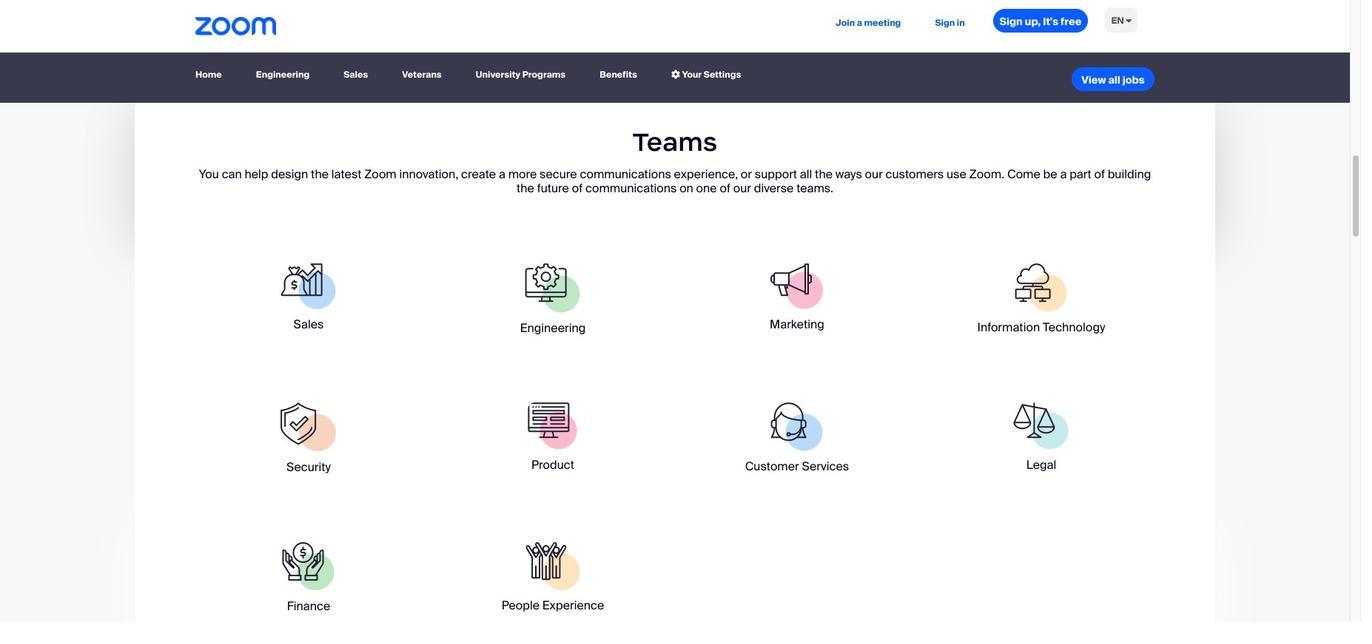 Task type: vqa. For each thing, say whether or not it's contained in the screenshot.
rights
no



Task type: locate. For each thing, give the bounding box(es) containing it.
university programs
[[476, 69, 566, 80]]

a
[[857, 17, 862, 29], [499, 167, 505, 182], [1060, 167, 1067, 182]]

of right one
[[720, 181, 731, 196]]

the left ways
[[815, 167, 833, 182]]

support
[[755, 167, 797, 182]]

1 vertical spatial sales
[[294, 317, 324, 332]]

building
[[1108, 167, 1151, 182]]

the left latest
[[311, 167, 329, 182]]

can
[[222, 167, 242, 182]]

sign for sign up, it's free
[[1000, 15, 1023, 28]]

up,
[[1025, 15, 1041, 28]]

view
[[1082, 73, 1106, 87]]

cog image
[[671, 70, 680, 79]]

zoom
[[364, 167, 397, 182]]

1 horizontal spatial of
[[720, 181, 731, 196]]

a right be
[[1060, 167, 1067, 182]]

of
[[1094, 167, 1105, 182], [572, 181, 583, 196], [720, 181, 731, 196]]

customers
[[886, 167, 944, 182]]

engineering inside engineering link
[[256, 69, 310, 80]]

1 horizontal spatial all
[[1108, 73, 1120, 87]]

or
[[741, 167, 752, 182]]

engineering down engineering.png image
[[520, 320, 586, 336]]

our left diverse on the top right of the page
[[733, 181, 751, 196]]

of right future
[[572, 181, 583, 196]]

our
[[865, 167, 883, 182], [733, 181, 751, 196]]

engineering
[[256, 69, 310, 80], [520, 320, 586, 336]]

home link
[[195, 62, 228, 88]]

more
[[508, 167, 537, 182]]

information_technology.png image
[[1015, 263, 1068, 312]]

help
[[245, 167, 268, 182]]

home
[[195, 69, 222, 80]]

teams.
[[797, 181, 833, 196]]

information
[[978, 320, 1040, 335]]

benefits
[[600, 69, 637, 80]]

customer
[[745, 459, 799, 475]]

sign left the 'in'
[[935, 17, 955, 29]]

sign
[[1000, 15, 1023, 28], [935, 17, 955, 29]]

communications left on
[[586, 181, 677, 196]]

part
[[1070, 167, 1092, 182]]

0 horizontal spatial all
[[800, 167, 812, 182]]

sales
[[344, 69, 368, 80], [294, 317, 324, 332]]

engineering right home link
[[256, 69, 310, 80]]

sign left up,
[[1000, 15, 1023, 28]]

our right ways
[[865, 167, 883, 182]]

legal
[[1026, 458, 1057, 473]]

communications
[[580, 167, 671, 182], [586, 181, 677, 196]]

all right support in the top of the page
[[800, 167, 812, 182]]

customer_services.png image
[[771, 403, 823, 452]]

0 horizontal spatial sign
[[935, 17, 955, 29]]

2 horizontal spatial the
[[815, 167, 833, 182]]

0 horizontal spatial engineering
[[256, 69, 310, 80]]

benefits link
[[594, 62, 643, 88]]

person, computer, electronics, monitor, display, screen, lcd screen image
[[684, 0, 1155, 9]]

a left more
[[499, 167, 505, 182]]

all
[[1108, 73, 1120, 87], [800, 167, 812, 182]]

information technology
[[978, 320, 1105, 335]]

university programs link
[[470, 62, 572, 88]]

you
[[199, 167, 219, 182]]

a right join at top right
[[857, 17, 862, 29]]

1 horizontal spatial sales
[[344, 69, 368, 80]]

1 vertical spatial engineering
[[520, 320, 586, 336]]

1 vertical spatial all
[[800, 167, 812, 182]]

0 vertical spatial sales
[[344, 69, 368, 80]]

1 horizontal spatial a
[[857, 17, 862, 29]]

0 horizontal spatial sales
[[294, 317, 324, 332]]

the
[[311, 167, 329, 182], [815, 167, 833, 182], [517, 181, 534, 196]]

on
[[680, 181, 693, 196]]

en button
[[1100, 0, 1144, 42]]

veterans
[[402, 69, 442, 80]]

0 vertical spatial engineering
[[256, 69, 310, 80]]

sales left veterans
[[344, 69, 368, 80]]

finance.png image
[[282, 542, 335, 591]]

sales down sales.png image
[[294, 317, 324, 332]]

people
[[502, 598, 540, 614]]

the left future
[[517, 181, 534, 196]]

security
[[286, 460, 331, 476]]

of right part
[[1094, 167, 1105, 182]]

sign in
[[935, 17, 965, 29]]

join a meeting link
[[830, 0, 907, 47]]

finance
[[287, 599, 330, 614]]

sales.png image
[[281, 263, 336, 309]]

1 horizontal spatial sign
[[1000, 15, 1023, 28]]

create
[[461, 167, 496, 182]]

all left 'jobs'
[[1108, 73, 1120, 87]]

1 horizontal spatial the
[[517, 181, 534, 196]]

caret down image
[[1126, 16, 1132, 25]]

0 vertical spatial all
[[1108, 73, 1120, 87]]



Task type: describe. For each thing, give the bounding box(es) containing it.
university
[[476, 69, 520, 80]]

zoom.
[[969, 167, 1005, 182]]

0 horizontal spatial our
[[733, 181, 751, 196]]

services
[[802, 459, 849, 475]]

veterans link
[[396, 62, 448, 88]]

come
[[1007, 167, 1041, 182]]

view all jobs link
[[1072, 67, 1155, 91]]

experience
[[542, 598, 604, 614]]

free
[[1061, 15, 1082, 28]]

1 horizontal spatial engineering
[[520, 320, 586, 336]]

sales link
[[338, 62, 374, 88]]

product
[[531, 458, 574, 473]]

security.png image
[[281, 403, 336, 452]]

2 horizontal spatial a
[[1060, 167, 1067, 182]]

engineering link
[[250, 62, 316, 88]]

meeting
[[864, 17, 901, 29]]

sign up, it's free
[[1000, 15, 1082, 28]]

marketing.png image
[[770, 263, 824, 309]]

one
[[696, 181, 717, 196]]

customer services
[[745, 459, 849, 475]]

people_experience.png image
[[526, 542, 580, 591]]

future
[[537, 181, 569, 196]]

technology
[[1043, 320, 1105, 335]]

latest
[[331, 167, 362, 182]]

in
[[957, 17, 965, 29]]

jobs
[[1123, 73, 1145, 87]]

marketing
[[770, 317, 825, 332]]

it's
[[1043, 15, 1059, 28]]

0 horizontal spatial a
[[499, 167, 505, 182]]

your settings link
[[665, 62, 747, 88]]

teams
[[633, 126, 717, 158]]

legal.png image
[[1014, 403, 1069, 450]]

your
[[682, 69, 702, 80]]

people experience
[[502, 598, 604, 614]]

design
[[271, 167, 308, 182]]

sign up, it's free link
[[993, 9, 1088, 33]]

you can help design the latest zoom innovation, create a more secure communications experience, or support all the ways our customers use zoom. come be a part of building the future of communications on one of our diverse teams.
[[199, 167, 1151, 196]]

innovation,
[[399, 167, 458, 182]]

experience,
[[674, 167, 738, 182]]

0 horizontal spatial of
[[572, 181, 583, 196]]

1 horizontal spatial our
[[865, 167, 883, 182]]

0 horizontal spatial the
[[311, 167, 329, 182]]

secure
[[540, 167, 577, 182]]

join
[[836, 17, 855, 29]]

engineering.png image
[[525, 263, 581, 313]]

programs
[[522, 69, 566, 80]]

sign for sign in
[[935, 17, 955, 29]]

communications down the teams on the top
[[580, 167, 671, 182]]

your settings
[[680, 69, 741, 80]]

all inside you can help design the latest zoom innovation, create a more secure communications experience, or support all the ways our customers use zoom. come be a part of building the future of communications on one of our diverse teams.
[[800, 167, 812, 182]]

join a meeting
[[836, 17, 901, 29]]

be
[[1043, 167, 1057, 182]]

use
[[947, 167, 967, 182]]

settings
[[704, 69, 741, 80]]

view all jobs
[[1082, 73, 1145, 87]]

ways
[[836, 167, 862, 182]]

sign in link
[[929, 0, 971, 47]]

diverse
[[754, 181, 794, 196]]

2 horizontal spatial of
[[1094, 167, 1105, 182]]

en
[[1111, 15, 1124, 27]]

product.png image
[[528, 403, 578, 450]]



